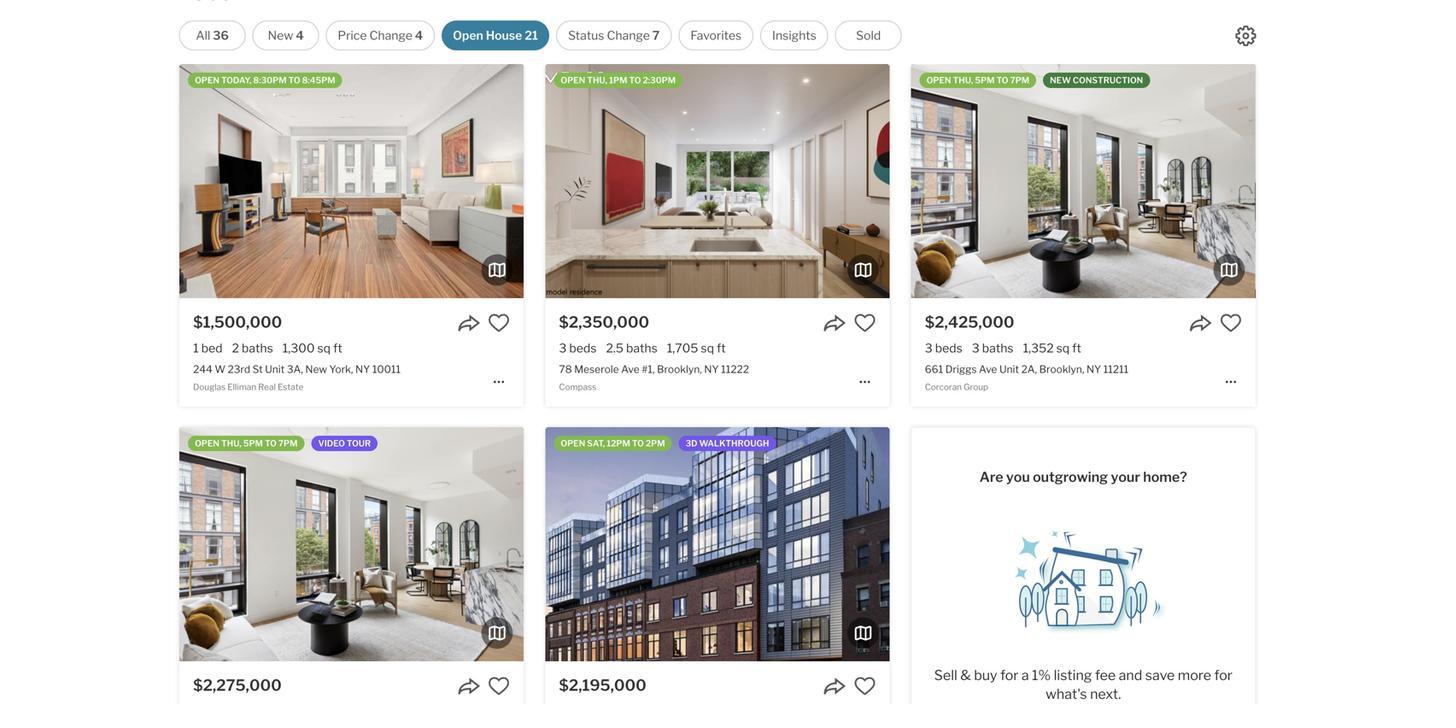 Task type: describe. For each thing, give the bounding box(es) containing it.
1
[[193, 341, 199, 355]]

save
[[1146, 667, 1175, 684]]

New radio
[[253, 21, 319, 50]]

walkthrough
[[700, 438, 769, 449]]

favorite button checkbox for $2,195,000
[[854, 675, 876, 697]]

sq for $2,350,000
[[701, 341, 714, 355]]

york,
[[329, 363, 353, 375]]

new 4
[[268, 28, 304, 43]]

244
[[193, 363, 213, 375]]

you
[[1006, 469, 1030, 485]]

#1,
[[642, 363, 655, 375]]

2 photo of 244 w 23rd st unit 3a, new york, ny 10011 image from the left
[[524, 64, 868, 298]]

open for $1,500,000
[[195, 75, 219, 85]]

buy
[[974, 667, 998, 684]]

All radio
[[179, 21, 246, 50]]

3a,
[[287, 363, 303, 375]]

open
[[453, 28, 483, 43]]

bed
[[201, 341, 223, 355]]

2.5 baths
[[606, 341, 658, 355]]

change for 4
[[370, 28, 413, 43]]

3 baths
[[972, 341, 1014, 355]]

baths for $1,500,000
[[242, 341, 273, 355]]

thu, for $2,425,000
[[953, 75, 973, 85]]

sq for $1,500,000
[[317, 341, 331, 355]]

3d walkthrough
[[686, 438, 769, 449]]

compass
[[559, 382, 597, 392]]

tour
[[347, 438, 371, 449]]

ny inside '244 w 23rd st unit 3a, new york, ny 10011 douglas elliman real estate'
[[355, 363, 370, 375]]

3 beds for $2,425,000
[[925, 341, 963, 355]]

open for $2,195,000
[[561, 438, 585, 449]]

661
[[925, 363, 943, 375]]

douglas
[[193, 382, 226, 392]]

7
[[653, 28, 660, 43]]

2 photo of 661 driggs ave unit 2a, brooklyn, ny 11211 image from the left
[[1256, 64, 1435, 298]]

st
[[253, 363, 263, 375]]

brooklyn, inside 661 driggs ave unit 2a, brooklyn, ny 11211 corcoran group
[[1040, 363, 1085, 375]]

Open House radio
[[442, 21, 549, 50]]

listing
[[1054, 667, 1092, 684]]

&
[[961, 667, 971, 684]]

price change 4
[[338, 28, 423, 43]]

4 inside new radio
[[296, 28, 304, 43]]

meserole
[[574, 363, 619, 375]]

w
[[215, 363, 226, 375]]

$2,350,000
[[559, 313, 650, 332]]

1 photo of 244 w 23rd st unit 3a, new york, ny 10011 image from the left
[[180, 64, 524, 298]]

78
[[559, 363, 572, 375]]

open house 21
[[453, 28, 538, 43]]

$2,195,000
[[559, 676, 647, 695]]

661 driggs ave unit 2a, brooklyn, ny 11211 corcoran group
[[925, 363, 1129, 392]]

2 baths
[[232, 341, 273, 355]]

price
[[338, 28, 367, 43]]

your
[[1111, 469, 1141, 485]]

to for $2,275,000
[[265, 438, 277, 449]]

2.5
[[606, 341, 624, 355]]

to for $2,350,000
[[629, 75, 641, 85]]

favorite button checkbox for $2,275,000
[[488, 675, 510, 697]]

1,705 sq ft
[[667, 341, 726, 355]]

ny inside 78 meserole ave #1, brooklyn, ny 11222 compass
[[704, 363, 719, 375]]

Insights radio
[[761, 21, 829, 50]]

244 w 23rd st unit 3a, new york, ny 10011 douglas elliman real estate
[[193, 363, 401, 392]]

Status Change radio
[[556, 21, 672, 50]]

2:30pm
[[643, 75, 676, 85]]

1,300 sq ft
[[283, 341, 342, 355]]

video tour
[[318, 438, 371, 449]]

status change 7
[[568, 28, 660, 43]]

1 photo of 78 meserole ave #1, brooklyn, ny 11222 image from the left
[[545, 64, 890, 298]]

1,352 sq ft
[[1023, 341, 1082, 355]]

ave for $2,425,000
[[979, 363, 997, 375]]

open thu, 1pm to 2:30pm
[[561, 75, 676, 85]]

2 for from the left
[[1215, 667, 1233, 684]]

a
[[1022, 667, 1029, 684]]

are
[[980, 469, 1004, 485]]

new inside radio
[[268, 28, 293, 43]]

group
[[964, 382, 989, 392]]

construction
[[1073, 75, 1143, 85]]

favorite button image for $2,195,000
[[854, 675, 876, 697]]

ny inside 661 driggs ave unit 2a, brooklyn, ny 11211 corcoran group
[[1087, 363, 1101, 375]]

1 photo of 661 driggs ave unit 3a, brooklyn, ny 11211 image from the left
[[180, 427, 524, 661]]

8:45pm
[[302, 75, 335, 85]]

2pm
[[646, 438, 665, 449]]

23rd
[[228, 363, 250, 375]]

5pm for $2,425,000
[[975, 75, 995, 85]]

$2,425,000
[[925, 313, 1015, 332]]

favorites
[[691, 28, 742, 43]]

real
[[258, 382, 276, 392]]

home?
[[1143, 469, 1188, 485]]

10011
[[372, 363, 401, 375]]

$1,500,000
[[193, 313, 282, 332]]

video
[[318, 438, 345, 449]]

21
[[525, 28, 538, 43]]



Task type: locate. For each thing, give the bounding box(es) containing it.
3 sq from the left
[[1057, 341, 1070, 355]]

new
[[268, 28, 293, 43], [305, 363, 327, 375]]

baths
[[242, 341, 273, 355], [626, 341, 658, 355], [982, 341, 1014, 355]]

1 horizontal spatial unit
[[1000, 363, 1019, 375]]

for
[[1001, 667, 1019, 684], [1215, 667, 1233, 684]]

new
[[1050, 75, 1071, 85]]

2 favorite button image from the left
[[1220, 312, 1242, 334]]

open sat, 12pm to 2pm
[[561, 438, 665, 449]]

5pm down elliman
[[243, 438, 263, 449]]

2
[[232, 341, 239, 355]]

4
[[296, 28, 304, 43], [415, 28, 423, 43]]

estate
[[278, 382, 304, 392]]

photo of 661 driggs ave unit 2a, brooklyn, ny 11211 image
[[911, 64, 1256, 298], [1256, 64, 1435, 298]]

2 favorite button checkbox from the top
[[854, 675, 876, 697]]

new construction
[[1050, 75, 1143, 85]]

thu, for $2,350,000
[[587, 75, 608, 85]]

1 horizontal spatial ft
[[717, 341, 726, 355]]

baths for $2,425,000
[[982, 341, 1014, 355]]

1 vertical spatial new
[[305, 363, 327, 375]]

favorite button image for $2,350,000
[[854, 312, 876, 334]]

ft for $1,500,000
[[333, 341, 342, 355]]

0 horizontal spatial baths
[[242, 341, 273, 355]]

2 ave from the left
[[979, 363, 997, 375]]

1,705
[[667, 341, 698, 355]]

baths up #1,
[[626, 341, 658, 355]]

ft for $2,425,000
[[1072, 341, 1082, 355]]

3 for $2,425,000
[[925, 341, 933, 355]]

1 favorite button checkbox from the top
[[854, 312, 876, 334]]

are you outgrowing your home?
[[980, 469, 1188, 485]]

sold
[[856, 28, 881, 43]]

4 inside price change option
[[415, 28, 423, 43]]

status
[[568, 28, 604, 43]]

change right "price"
[[370, 28, 413, 43]]

thu, for $2,275,000
[[221, 438, 242, 449]]

0 horizontal spatial 7pm
[[278, 438, 298, 449]]

0 horizontal spatial ft
[[333, 341, 342, 355]]

1 ny from the left
[[355, 363, 370, 375]]

3 ny from the left
[[1087, 363, 1101, 375]]

next.
[[1090, 686, 1121, 702]]

open thu, 5pm to 7pm for $2,275,000
[[195, 438, 298, 449]]

2 photo of 661 driggs ave unit 3a, brooklyn, ny 11211 image from the left
[[524, 427, 868, 661]]

1 horizontal spatial sq
[[701, 341, 714, 355]]

fee
[[1095, 667, 1116, 684]]

4 up 8:45pm
[[296, 28, 304, 43]]

1 vertical spatial 5pm
[[243, 438, 263, 449]]

0 horizontal spatial thu,
[[221, 438, 242, 449]]

2 horizontal spatial thu,
[[953, 75, 973, 85]]

open thu, 5pm to 7pm left new
[[927, 75, 1030, 85]]

outgrowing
[[1033, 469, 1108, 485]]

favorite button image for $2,425,000
[[1220, 312, 1242, 334]]

1 horizontal spatial for
[[1215, 667, 1233, 684]]

3 beds up 78
[[559, 341, 597, 355]]

3 beds up 661
[[925, 341, 963, 355]]

change
[[370, 28, 413, 43], [607, 28, 650, 43]]

2 horizontal spatial sq
[[1057, 341, 1070, 355]]

0 horizontal spatial favorite button image
[[854, 312, 876, 334]]

11222
[[721, 363, 749, 375]]

1 horizontal spatial favorite button image
[[1220, 312, 1242, 334]]

to
[[289, 75, 300, 85], [629, 75, 641, 85], [997, 75, 1009, 85], [265, 438, 277, 449], [632, 438, 644, 449]]

0 horizontal spatial new
[[268, 28, 293, 43]]

to left 2pm
[[632, 438, 644, 449]]

2 change from the left
[[607, 28, 650, 43]]

1 bed
[[193, 341, 223, 355]]

favorite button image
[[854, 312, 876, 334], [1220, 312, 1242, 334]]

sq right 1,352
[[1057, 341, 1070, 355]]

photo of 661 driggs ave unit 3a, brooklyn, ny 11211 image
[[180, 427, 524, 661], [524, 427, 868, 661]]

2 sq from the left
[[701, 341, 714, 355]]

brooklyn, down 1,705 on the left of page
[[657, 363, 702, 375]]

favorite button checkbox for $1,500,000
[[488, 312, 510, 334]]

12pm
[[607, 438, 630, 449]]

open for $2,275,000
[[195, 438, 219, 449]]

1 horizontal spatial 7pm
[[1010, 75, 1030, 85]]

2 3 from the left
[[925, 341, 933, 355]]

to down real
[[265, 438, 277, 449]]

what's
[[1046, 686, 1087, 702]]

2 horizontal spatial 3
[[972, 341, 980, 355]]

1 horizontal spatial baths
[[626, 341, 658, 355]]

3 up 78
[[559, 341, 567, 355]]

1 horizontal spatial change
[[607, 28, 650, 43]]

for left a
[[1001, 667, 1019, 684]]

open for $2,425,000
[[927, 75, 951, 85]]

Price Change radio
[[326, 21, 435, 50]]

beds up the driggs
[[935, 341, 963, 355]]

beds
[[569, 341, 597, 355], [935, 341, 963, 355]]

1 unit from the left
[[265, 363, 285, 375]]

0 horizontal spatial change
[[370, 28, 413, 43]]

unit
[[265, 363, 285, 375], [1000, 363, 1019, 375]]

2 baths from the left
[[626, 341, 658, 355]]

ave inside 78 meserole ave #1, brooklyn, ny 11222 compass
[[621, 363, 640, 375]]

new up 8:30pm on the left of the page
[[268, 28, 293, 43]]

change inside price change option
[[370, 28, 413, 43]]

for right 'more' on the right bottom of page
[[1215, 667, 1233, 684]]

driggs
[[946, 363, 977, 375]]

7pm for $2,275,000
[[278, 438, 298, 449]]

beds up meserole at bottom
[[569, 341, 597, 355]]

ave left #1,
[[621, 363, 640, 375]]

36
[[213, 28, 229, 43]]

0 horizontal spatial 4
[[296, 28, 304, 43]]

2 horizontal spatial ft
[[1072, 341, 1082, 355]]

0 horizontal spatial open thu, 5pm to 7pm
[[195, 438, 298, 449]]

0 vertical spatial 7pm
[[1010, 75, 1030, 85]]

1 baths from the left
[[242, 341, 273, 355]]

change inside 'status change' option
[[607, 28, 650, 43]]

0 horizontal spatial sq
[[317, 341, 331, 355]]

2 brooklyn, from the left
[[1040, 363, 1085, 375]]

0 horizontal spatial for
[[1001, 667, 1019, 684]]

sq for $2,425,000
[[1057, 341, 1070, 355]]

ave for $2,350,000
[[621, 363, 640, 375]]

option group
[[179, 21, 902, 50]]

2 unit from the left
[[1000, 363, 1019, 375]]

unit left 2a,
[[1000, 363, 1019, 375]]

favorite button image
[[488, 312, 510, 334], [488, 675, 510, 697], [854, 675, 876, 697]]

open
[[195, 75, 219, 85], [561, 75, 585, 85], [927, 75, 951, 85], [195, 438, 219, 449], [561, 438, 585, 449]]

1 sq from the left
[[317, 341, 331, 355]]

brooklyn, down 1,352 sq ft
[[1040, 363, 1085, 375]]

ft for $2,350,000
[[717, 341, 726, 355]]

favorite button checkbox for $2,350,000
[[854, 312, 876, 334]]

1 ave from the left
[[621, 363, 640, 375]]

1 brooklyn, from the left
[[657, 363, 702, 375]]

ny
[[355, 363, 370, 375], [704, 363, 719, 375], [1087, 363, 1101, 375]]

3 beds
[[559, 341, 597, 355], [925, 341, 963, 355]]

brooklyn, inside 78 meserole ave #1, brooklyn, ny 11222 compass
[[657, 363, 702, 375]]

open thu, 5pm to 7pm for $2,425,000
[[927, 75, 1030, 85]]

2 horizontal spatial ny
[[1087, 363, 1101, 375]]

sat,
[[587, 438, 605, 449]]

favorite button checkbox
[[488, 312, 510, 334], [1220, 312, 1242, 334], [488, 675, 510, 697]]

3 beds for $2,350,000
[[559, 341, 597, 355]]

to right 1pm on the top left
[[629, 75, 641, 85]]

ft up the york, in the bottom left of the page
[[333, 341, 342, 355]]

0 vertical spatial new
[[268, 28, 293, 43]]

2a,
[[1022, 363, 1037, 375]]

1 horizontal spatial thu,
[[587, 75, 608, 85]]

ft
[[333, 341, 342, 355], [717, 341, 726, 355], [1072, 341, 1082, 355]]

favorite button checkbox
[[854, 312, 876, 334], [854, 675, 876, 697]]

beds for $2,350,000
[[569, 341, 597, 355]]

sell & buy for a 1% listing fee and save more for what's next.
[[934, 667, 1233, 702]]

1 horizontal spatial brooklyn,
[[1040, 363, 1085, 375]]

0 horizontal spatial ave
[[621, 363, 640, 375]]

favorite button image for $1,500,000
[[488, 312, 510, 334]]

house
[[486, 28, 522, 43]]

1 horizontal spatial ave
[[979, 363, 997, 375]]

thu,
[[587, 75, 608, 85], [953, 75, 973, 85], [221, 438, 242, 449]]

3 up 661
[[925, 341, 933, 355]]

favorite button image for $2,275,000
[[488, 675, 510, 697]]

1 vertical spatial open thu, 5pm to 7pm
[[195, 438, 298, 449]]

3 baths from the left
[[982, 341, 1014, 355]]

4 left open
[[415, 28, 423, 43]]

2 horizontal spatial baths
[[982, 341, 1014, 355]]

7pm left new
[[1010, 75, 1030, 85]]

option group containing all
[[179, 21, 902, 50]]

to left 8:45pm
[[289, 75, 300, 85]]

ft right 1,352
[[1072, 341, 1082, 355]]

Sold radio
[[835, 21, 902, 50]]

0 horizontal spatial 5pm
[[243, 438, 263, 449]]

1 favorite button image from the left
[[854, 312, 876, 334]]

1 beds from the left
[[569, 341, 597, 355]]

photo of 710 metropolitan ave unit 1-b, brooklyn, ny 11211 image
[[545, 427, 890, 661], [890, 427, 1234, 661]]

change for 7
[[607, 28, 650, 43]]

7pm left video
[[278, 438, 298, 449]]

baths down $2,425,000
[[982, 341, 1014, 355]]

to for $2,195,000
[[632, 438, 644, 449]]

sq right "1,300"
[[317, 341, 331, 355]]

1 horizontal spatial 4
[[415, 28, 423, 43]]

an image of a house image
[[998, 518, 1169, 634]]

0 horizontal spatial ny
[[355, 363, 370, 375]]

unit right 'st'
[[265, 363, 285, 375]]

5pm left new
[[975, 75, 995, 85]]

1%
[[1032, 667, 1051, 684]]

1 for from the left
[[1001, 667, 1019, 684]]

3d
[[686, 438, 698, 449]]

open for $2,350,000
[[561, 75, 585, 85]]

ave inside 661 driggs ave unit 2a, brooklyn, ny 11211 corcoran group
[[979, 363, 997, 375]]

unit inside '244 w 23rd st unit 3a, new york, ny 10011 douglas elliman real estate'
[[265, 363, 285, 375]]

8:30pm
[[253, 75, 287, 85]]

1 vertical spatial favorite button checkbox
[[854, 675, 876, 697]]

sell
[[934, 667, 958, 684]]

photo of 78 meserole ave #1, brooklyn, ny 11222 image
[[545, 64, 890, 298], [890, 64, 1234, 298]]

to for $2,425,000
[[997, 75, 1009, 85]]

open today, 8:30pm to 8:45pm
[[195, 75, 335, 85]]

2 beds from the left
[[935, 341, 963, 355]]

0 horizontal spatial unit
[[265, 363, 285, 375]]

ny left 11211
[[1087, 363, 1101, 375]]

0 horizontal spatial beds
[[569, 341, 597, 355]]

1 vertical spatial 7pm
[[278, 438, 298, 449]]

1 4 from the left
[[296, 28, 304, 43]]

ft up 11222
[[717, 341, 726, 355]]

sq
[[317, 341, 331, 355], [701, 341, 714, 355], [1057, 341, 1070, 355]]

3 up the driggs
[[972, 341, 980, 355]]

ny right the york, in the bottom left of the page
[[355, 363, 370, 375]]

new inside '244 w 23rd st unit 3a, new york, ny 10011 douglas elliman real estate'
[[305, 363, 327, 375]]

2 4 from the left
[[415, 28, 423, 43]]

78 meserole ave #1, brooklyn, ny 11222 compass
[[559, 363, 749, 392]]

baths up 'st'
[[242, 341, 273, 355]]

and
[[1119, 667, 1143, 684]]

3 3 from the left
[[972, 341, 980, 355]]

1 horizontal spatial ny
[[704, 363, 719, 375]]

sq right 1,705 on the left of page
[[701, 341, 714, 355]]

$2,275,000
[[193, 676, 282, 695]]

3 ft from the left
[[1072, 341, 1082, 355]]

1 horizontal spatial 3
[[925, 341, 933, 355]]

1,352
[[1023, 341, 1054, 355]]

0 vertical spatial 5pm
[[975, 75, 995, 85]]

0 horizontal spatial brooklyn,
[[657, 363, 702, 375]]

baths for $2,350,000
[[626, 341, 658, 355]]

0 vertical spatial open thu, 5pm to 7pm
[[927, 75, 1030, 85]]

more
[[1178, 667, 1212, 684]]

open thu, 5pm to 7pm down elliman
[[195, 438, 298, 449]]

0 vertical spatial favorite button checkbox
[[854, 312, 876, 334]]

all
[[196, 28, 210, 43]]

7pm for $2,425,000
[[1010, 75, 1030, 85]]

1 horizontal spatial 3 beds
[[925, 341, 963, 355]]

1 horizontal spatial beds
[[935, 341, 963, 355]]

elliman
[[227, 382, 256, 392]]

unit inside 661 driggs ave unit 2a, brooklyn, ny 11211 corcoran group
[[1000, 363, 1019, 375]]

1 change from the left
[[370, 28, 413, 43]]

11211
[[1104, 363, 1129, 375]]

corcoran
[[925, 382, 962, 392]]

all 36
[[196, 28, 229, 43]]

to left new
[[997, 75, 1009, 85]]

1 photo of 661 driggs ave unit 2a, brooklyn, ny 11211 image from the left
[[911, 64, 1256, 298]]

3 for $2,350,000
[[559, 341, 567, 355]]

open thu, 5pm to 7pm
[[927, 75, 1030, 85], [195, 438, 298, 449]]

1 horizontal spatial open thu, 5pm to 7pm
[[927, 75, 1030, 85]]

favorite button checkbox for $2,425,000
[[1220, 312, 1242, 334]]

2 ny from the left
[[704, 363, 719, 375]]

5pm for $2,275,000
[[243, 438, 263, 449]]

1 ft from the left
[[333, 341, 342, 355]]

1 3 beds from the left
[[559, 341, 597, 355]]

change left 7
[[607, 28, 650, 43]]

0 horizontal spatial 3 beds
[[559, 341, 597, 355]]

beds for $2,425,000
[[935, 341, 963, 355]]

today,
[[221, 75, 252, 85]]

0 horizontal spatial 3
[[559, 341, 567, 355]]

1,300
[[283, 341, 315, 355]]

1 horizontal spatial 5pm
[[975, 75, 995, 85]]

new right 3a,
[[305, 363, 327, 375]]

1 horizontal spatial new
[[305, 363, 327, 375]]

1pm
[[609, 75, 628, 85]]

to for $1,500,000
[[289, 75, 300, 85]]

1 3 from the left
[[559, 341, 567, 355]]

insights
[[772, 28, 817, 43]]

2 photo of 710 metropolitan ave unit 1-b, brooklyn, ny 11211 image from the left
[[890, 427, 1234, 661]]

2 3 beds from the left
[[925, 341, 963, 355]]

ny left 11222
[[704, 363, 719, 375]]

photo of 244 w 23rd st unit 3a, new york, ny 10011 image
[[180, 64, 524, 298], [524, 64, 868, 298]]

ave down 3 baths
[[979, 363, 997, 375]]

2 ft from the left
[[717, 341, 726, 355]]

1 photo of 710 metropolitan ave unit 1-b, brooklyn, ny 11211 image from the left
[[545, 427, 890, 661]]

Favorites radio
[[679, 21, 754, 50]]

2 photo of 78 meserole ave #1, brooklyn, ny 11222 image from the left
[[890, 64, 1234, 298]]

5pm
[[975, 75, 995, 85], [243, 438, 263, 449]]



Task type: vqa. For each thing, say whether or not it's contained in the screenshot.
Favorite button to the left
no



